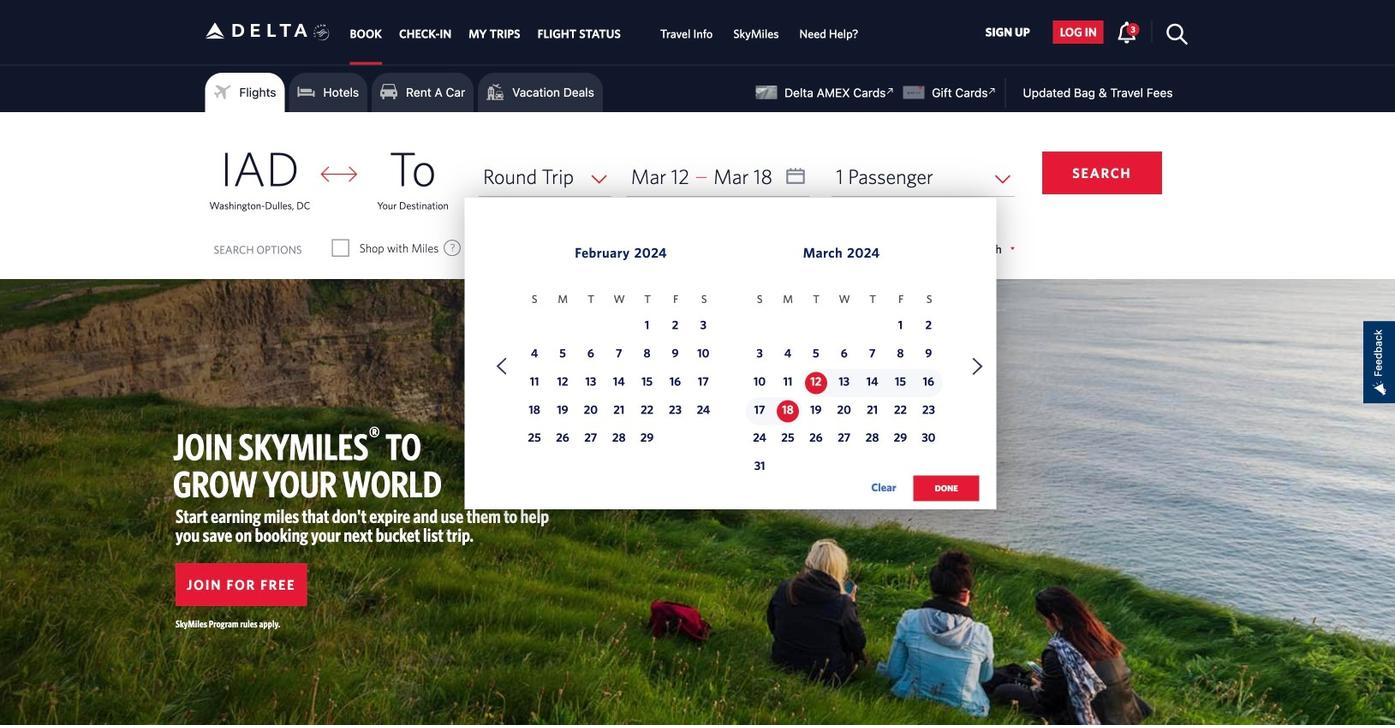 Task type: vqa. For each thing, say whether or not it's contained in the screenshot.
Skyteam image
yes



Task type: describe. For each thing, give the bounding box(es) containing it.
calendar expanded, use arrow keys to select date application
[[465, 198, 997, 520]]

delta air lines image
[[205, 4, 308, 57]]



Task type: locate. For each thing, give the bounding box(es) containing it.
None checkbox
[[333, 240, 348, 257], [639, 240, 654, 257], [333, 240, 348, 257], [639, 240, 654, 257]]

skyteam image
[[313, 6, 330, 59]]

None text field
[[627, 157, 810, 197]]

tab panel
[[0, 112, 1396, 520]]

1 this link opens another site in a new window that may not follow the same accessibility policies as delta air lines. image from the left
[[883, 83, 899, 99]]

1 horizontal spatial this link opens another site in a new window that may not follow the same accessibility policies as delta air lines. image
[[985, 83, 1001, 99]]

0 horizontal spatial this link opens another site in a new window that may not follow the same accessibility policies as delta air lines. image
[[883, 83, 899, 99]]

this link opens another site in a new window that may not follow the same accessibility policies as delta air lines. image
[[883, 83, 899, 99], [985, 83, 1001, 99]]

tab list
[[341, 0, 869, 65]]

2 this link opens another site in a new window that may not follow the same accessibility policies as delta air lines. image from the left
[[985, 83, 1001, 99]]

None field
[[479, 157, 611, 197], [832, 157, 1015, 197], [479, 157, 611, 197], [832, 157, 1015, 197]]



